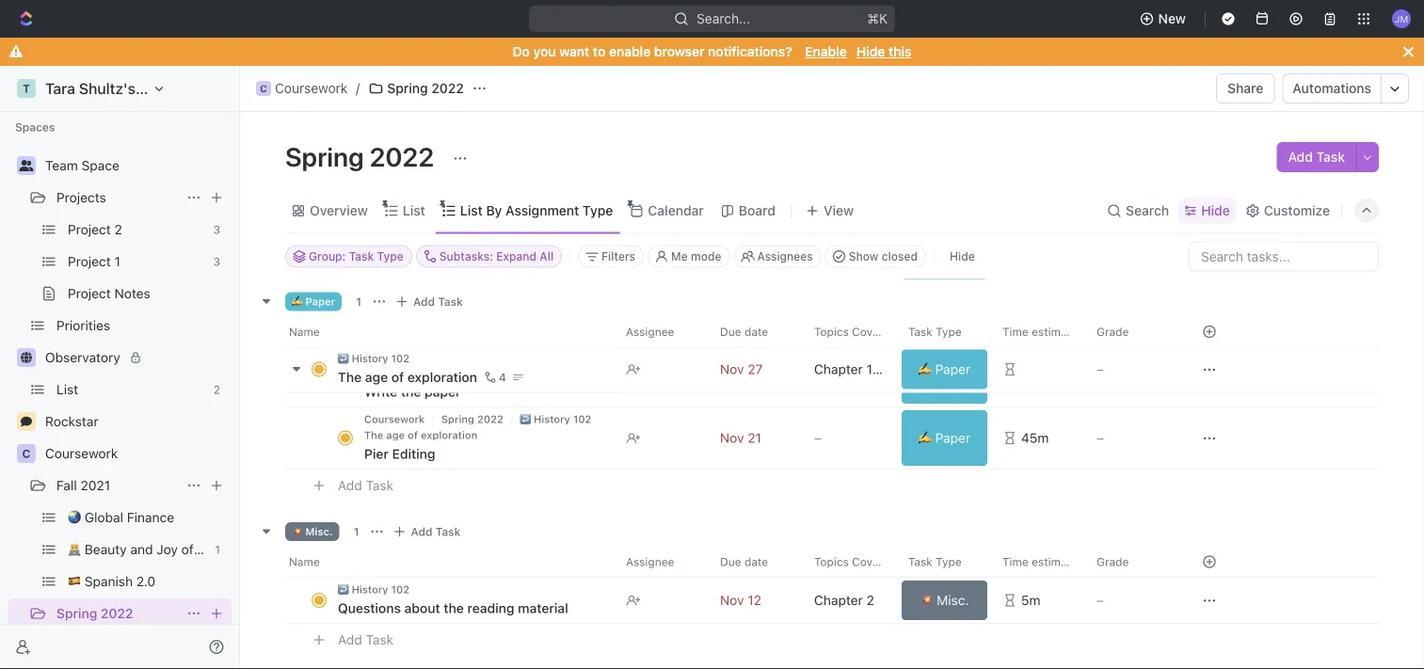 Task type: vqa. For each thing, say whether or not it's contained in the screenshot.
bottom "Time estimate" dropdown button
yes



Task type: locate. For each thing, give the bounding box(es) containing it.
list up rockstar
[[56, 382, 78, 397]]

💥
[[292, 526, 303, 538], [920, 593, 934, 608]]

0 vertical spatial time estimate button
[[991, 317, 1086, 347]]

💥 misc.
[[292, 526, 333, 538], [920, 593, 969, 608]]

history inside coursework / spring 2022 / ↩️ history 102 the age of exploration pier editing
[[534, 413, 570, 426]]

2 ✍️  paper button from the top
[[898, 407, 991, 470]]

0 horizontal spatial list link
[[56, 375, 206, 405]]

c right workspace
[[260, 83, 267, 94]]

customize button
[[1240, 198, 1336, 224]]

the inside ↩️ history 102 questions about the reading material
[[444, 601, 464, 616]]

0 vertical spatial topics
[[814, 325, 849, 338]]

task down "pier"
[[366, 478, 394, 494]]

3 for 2
[[213, 223, 220, 236]]

👨‍💻 beauty and joy of computing link
[[68, 535, 264, 565]]

1 vertical spatial ✍️
[[919, 362, 932, 377]]

1 vertical spatial grade button
[[1086, 547, 1180, 577]]

2 topics covered button from the top
[[803, 547, 897, 577]]

1 vertical spatial 102
[[573, 413, 592, 426]]

1 horizontal spatial hide
[[950, 250, 975, 263]]

0 vertical spatial topics covered button
[[803, 317, 897, 347]]

2022
[[431, 81, 464, 96], [370, 141, 434, 172], [477, 289, 504, 301], [477, 413, 504, 426], [101, 606, 133, 621]]

2 grade button from the top
[[1086, 547, 1180, 577]]

coursework link
[[364, 289, 425, 301], [364, 351, 425, 363], [364, 413, 425, 426], [45, 439, 228, 469]]

4
[[499, 371, 506, 384]]

1 due from the top
[[720, 325, 742, 338]]

projects link
[[56, 183, 179, 213]]

type up filters dropdown button
[[583, 203, 613, 218]]

2 vertical spatial ✍️
[[919, 430, 932, 446]]

type
[[583, 203, 613, 218], [377, 250, 404, 263], [936, 325, 962, 338], [936, 556, 962, 569]]

history up questions
[[352, 584, 388, 596]]

2022 inside sidebar navigation
[[101, 606, 133, 621]]

2 date from the top
[[745, 556, 768, 569]]

1 assignee from the top
[[626, 325, 675, 338]]

1 ✍️  paper button from the top
[[898, 346, 991, 393]]

1 horizontal spatial list link
[[399, 198, 425, 224]]

add task down questions
[[338, 632, 394, 648]]

project up project 1
[[68, 222, 111, 237]]

task up ↩️ history 102 questions about the reading material
[[436, 525, 461, 539]]

add task down "pier"
[[338, 478, 394, 494]]

2 3 from the top
[[213, 255, 220, 268]]

board link
[[735, 198, 776, 224]]

0 vertical spatial 2
[[114, 222, 122, 237]]

about
[[404, 601, 440, 616]]

2 assignee from the top
[[626, 556, 675, 569]]

coursework, , element down comment image
[[17, 444, 36, 463]]

1
[[114, 254, 120, 269], [356, 295, 362, 308], [354, 525, 359, 539], [215, 543, 220, 556]]

list link up group: task type
[[399, 198, 425, 224]]

assignment
[[506, 203, 579, 218]]

coursework for write
[[364, 351, 425, 363]]

coursework inside coursework / spring 2022 / ↩️ history 102 the age of exploration pier editing
[[364, 413, 425, 426]]

0 vertical spatial 102
[[391, 353, 410, 365]]

1 vertical spatial due
[[720, 556, 742, 569]]

2 down projects link
[[114, 222, 122, 237]]

add task button up ↩️ history 102 questions about the reading material
[[388, 521, 468, 543]]

102 up about
[[391, 584, 410, 596]]

1 vertical spatial topics covered button
[[803, 547, 897, 577]]

3 right project 2 link
[[213, 223, 220, 236]]

automations
[[1293, 81, 1372, 96]]

do you want to enable browser notifications? enable hide this
[[513, 44, 912, 59]]

date
[[745, 325, 768, 338], [745, 556, 768, 569]]

0 vertical spatial ✍️  paper
[[292, 296, 335, 308]]

0 vertical spatial misc.
[[306, 526, 333, 538]]

1 vertical spatial 💥 misc.
[[920, 593, 969, 608]]

the
[[364, 305, 384, 317], [364, 367, 384, 379], [338, 370, 362, 385], [364, 429, 384, 442]]

history down write the paper link
[[534, 413, 570, 426]]

1 date from the top
[[745, 325, 768, 338]]

age down ↩️ history 102
[[365, 370, 388, 385]]

1 task type from the top
[[909, 325, 962, 338]]

2 vertical spatial 2
[[867, 593, 875, 608]]

age up editing
[[386, 429, 405, 442]]

exploration up editing
[[421, 429, 478, 442]]

c inside sidebar navigation
[[22, 447, 31, 460]]

1 assignee button from the top
[[615, 317, 709, 347]]

exploration inside coursework / spring 2022 the age of exploration research to find facts to support and/or discredit my opinion
[[421, 305, 478, 317]]

1 project from the top
[[68, 222, 111, 237]]

0 horizontal spatial the
[[401, 384, 421, 400]]

1 time from the top
[[1003, 325, 1029, 338]]

name right computing in the left of the page
[[289, 556, 320, 569]]

team space
[[45, 158, 119, 173]]

0 vertical spatial due date button
[[709, 317, 803, 347]]

view
[[824, 203, 854, 218]]

↩️ up the age of exploration
[[338, 353, 349, 365]]

covered for paper
[[852, 325, 897, 338]]

↩️ history 102 link up questions
[[338, 584, 410, 596]]

✍️  paper button for chapter 1&2
[[898, 346, 991, 393]]

1 vertical spatial the
[[444, 601, 464, 616]]

0 vertical spatial time
[[1003, 325, 1029, 338]]

me mode button
[[648, 245, 730, 268]]

chapter inside "button"
[[814, 593, 863, 608]]

✍️  paper right '1&2'
[[919, 362, 971, 377]]

c inside c coursework /
[[260, 83, 267, 94]]

2 name button from the top
[[285, 547, 615, 577]]

task type button for ✍️  paper
[[897, 317, 991, 347]]

0 vertical spatial time estimate
[[1003, 325, 1078, 338]]

1 vertical spatial topics
[[814, 556, 849, 569]]

2 due from the top
[[720, 556, 742, 569]]

0 vertical spatial date
[[745, 325, 768, 338]]

2 time estimate button from the top
[[991, 547, 1086, 577]]

add task for add task "button" under "pier"
[[338, 478, 394, 494]]

age up research
[[386, 305, 405, 317]]

age inside coursework the age of exploration write the paper
[[386, 367, 405, 379]]

the inside coursework / spring 2022 / ↩️ history 102 the age of exploration pier editing
[[364, 429, 384, 442]]

0 vertical spatial history
[[352, 353, 388, 365]]

2 up rockstar link
[[214, 383, 220, 396]]

2 vertical spatial spring 2022
[[56, 606, 133, 621]]

2 vertical spatial ↩️
[[338, 584, 349, 596]]

to
[[593, 44, 606, 59], [426, 322, 438, 338], [504, 322, 517, 338]]

1 horizontal spatial misc.
[[937, 593, 969, 608]]

↩️ for ↩️ history 102 questions about the reading material
[[338, 584, 349, 596]]

2 task type button from the top
[[897, 547, 991, 577]]

2 topics from the top
[[814, 556, 849, 569]]

2 grade from the top
[[1097, 556, 1129, 569]]

of
[[408, 305, 418, 317], [408, 367, 418, 379], [392, 370, 404, 385], [408, 429, 418, 442], [181, 542, 194, 557]]

subtasks:
[[440, 250, 493, 263]]

1 horizontal spatial coursework, , element
[[256, 81, 271, 96]]

💥 inside dropdown button
[[920, 593, 934, 608]]

1 vertical spatial grade
[[1097, 556, 1129, 569]]

type down hide button
[[936, 325, 962, 338]]

task down questions
[[366, 632, 394, 648]]

✍️ for chapter 1&2
[[919, 362, 932, 377]]

1 grade from the top
[[1097, 325, 1129, 338]]

1 due date from the top
[[720, 325, 768, 338]]

coursework, , element
[[256, 81, 271, 96], [17, 444, 36, 463]]

time estimate button
[[991, 317, 1086, 347], [991, 547, 1086, 577]]

1 topics covered from the top
[[814, 325, 897, 338]]

support
[[520, 322, 569, 338]]

0 vertical spatial task type button
[[897, 317, 991, 347]]

name down group:
[[289, 325, 320, 338]]

↩️ inside ↩️ history 102 questions about the reading material
[[338, 584, 349, 596]]

1 due date button from the top
[[709, 317, 803, 347]]

1 vertical spatial due date
[[720, 556, 768, 569]]

102 for ↩️ history 102 questions about the reading material
[[391, 584, 410, 596]]

view button
[[799, 189, 861, 233]]

shultz's
[[79, 80, 136, 97]]

0 horizontal spatial coursework, , element
[[17, 444, 36, 463]]

💥 misc. inside dropdown button
[[920, 593, 969, 608]]

list inside sidebar navigation
[[56, 382, 78, 397]]

search
[[1126, 203, 1170, 218]]

of inside sidebar navigation
[[181, 542, 194, 557]]

task type up 💥 misc. dropdown button
[[909, 556, 962, 569]]

1 vertical spatial project
[[68, 254, 111, 269]]

1 vertical spatial misc.
[[937, 593, 969, 608]]

✍️  paper left 45m
[[919, 430, 971, 446]]

to right facts
[[504, 322, 517, 338]]

2 vertical spatial ↩️ history 102 link
[[338, 584, 410, 596]]

1 vertical spatial estimate
[[1032, 556, 1078, 569]]

0 vertical spatial task type
[[909, 325, 962, 338]]

102 up the age of exploration
[[391, 353, 410, 365]]

✍️  paper button right '1&2'
[[898, 346, 991, 393]]

topics covered for paper
[[814, 325, 897, 338]]

/
[[356, 81, 360, 96], [431, 289, 435, 301], [431, 413, 435, 426], [510, 413, 513, 426]]

add task up find
[[413, 295, 463, 308]]

1 vertical spatial time estimate
[[1003, 556, 1078, 569]]

✍️  paper down group:
[[292, 296, 335, 308]]

topics for misc.
[[814, 556, 849, 569]]

task up 💥 misc. dropdown button
[[909, 556, 933, 569]]

of inside coursework / spring 2022 the age of exploration research to find facts to support and/or discredit my opinion
[[408, 305, 418, 317]]

1 task type button from the top
[[897, 317, 991, 347]]

assignee
[[626, 325, 675, 338], [626, 556, 675, 569]]

↩️ history 102 link down write the paper link
[[520, 413, 592, 426]]

1 name from the top
[[289, 325, 320, 338]]

list link up rockstar link
[[56, 375, 206, 405]]

0 vertical spatial chapter
[[814, 362, 863, 377]]

add
[[1289, 149, 1313, 165], [413, 295, 435, 308], [338, 478, 362, 494], [411, 525, 433, 539], [338, 632, 362, 648]]

hide right closed
[[950, 250, 975, 263]]

coursework inside coursework / spring 2022 the age of exploration research to find facts to support and/or discredit my opinion
[[364, 289, 425, 301]]

topics covered button up chapter 2
[[803, 547, 897, 577]]

0 vertical spatial grade
[[1097, 325, 1129, 338]]

0 horizontal spatial list
[[56, 382, 78, 397]]

1 vertical spatial name
[[289, 556, 320, 569]]

task up find
[[438, 295, 463, 308]]

spring
[[387, 81, 428, 96], [285, 141, 364, 172], [441, 289, 474, 301], [441, 413, 474, 426], [56, 606, 97, 621]]

name button up coursework the age of exploration write the paper
[[285, 317, 615, 347]]

project for project notes
[[68, 286, 111, 301]]

1 up project notes
[[114, 254, 120, 269]]

do
[[513, 44, 530, 59]]

the inside coursework the age of exploration write the paper
[[364, 367, 384, 379]]

2 vertical spatial project
[[68, 286, 111, 301]]

new
[[1159, 11, 1186, 26]]

1 vertical spatial history
[[534, 413, 570, 426]]

history up the write at the left of the page
[[352, 353, 388, 365]]

group:
[[309, 250, 346, 263]]

material
[[518, 601, 568, 616]]

coursework inside sidebar navigation
[[45, 446, 118, 461]]

assignee button
[[615, 317, 709, 347], [615, 547, 709, 577]]

2 vertical spatial hide
[[950, 250, 975, 263]]

history inside ↩️ history 102 questions about the reading material
[[352, 584, 388, 596]]

↩️ for ↩️ history 102
[[338, 353, 349, 365]]

3 project from the top
[[68, 286, 111, 301]]

1 vertical spatial hide
[[1202, 203, 1230, 218]]

date for name
[[745, 325, 768, 338]]

3 up project notes link
[[213, 255, 220, 268]]

topics covered up chapter 2 "button"
[[814, 556, 897, 569]]

coursework for ↩️
[[364, 413, 425, 426]]

time estimate button for ✍️  paper
[[991, 317, 1086, 347]]

hide left this
[[857, 44, 885, 59]]

2 estimate from the top
[[1032, 556, 1078, 569]]

and
[[130, 542, 153, 557]]

0 vertical spatial assignee button
[[615, 317, 709, 347]]

assignee for first the assignee dropdown button from the bottom
[[626, 556, 675, 569]]

2 time from the top
[[1003, 556, 1029, 569]]

jm button
[[1387, 4, 1417, 34]]

0 horizontal spatial misc.
[[306, 526, 333, 538]]

2 due date button from the top
[[709, 547, 803, 577]]

add task button down "pier"
[[330, 475, 401, 497]]

topics
[[814, 325, 849, 338], [814, 556, 849, 569]]

add task for add task "button" over customize
[[1289, 149, 1345, 165]]

1 name button from the top
[[285, 317, 615, 347]]

write
[[364, 384, 398, 400]]

time for 💥 misc.
[[1003, 556, 1029, 569]]

0 vertical spatial list link
[[399, 198, 425, 224]]

0 vertical spatial coursework, , element
[[256, 81, 271, 96]]

1 vertical spatial chapter
[[814, 593, 863, 608]]

0 horizontal spatial c
[[22, 447, 31, 460]]

list
[[403, 203, 425, 218], [460, 203, 483, 218], [56, 382, 78, 397]]

add task up customize
[[1289, 149, 1345, 165]]

🇪🇸 spanish 2.0
[[68, 574, 155, 589]]

2 horizontal spatial 2
[[867, 593, 875, 608]]

✍️
[[292, 296, 303, 308], [919, 362, 932, 377], [919, 430, 932, 446]]

to left find
[[426, 322, 438, 338]]

project down project 1
[[68, 286, 111, 301]]

name button up ↩️ history 102 questions about the reading material
[[285, 547, 615, 577]]

task type down hide button
[[909, 325, 962, 338]]

topics covered button
[[803, 317, 897, 347], [803, 547, 897, 577]]

Search tasks... text field
[[1190, 242, 1378, 271]]

comment image
[[21, 416, 32, 427]]

view button
[[799, 198, 861, 224]]

1 down group: task type
[[356, 295, 362, 308]]

3
[[213, 223, 220, 236], [213, 255, 220, 268]]

the right the write at the left of the page
[[401, 384, 421, 400]]

2 horizontal spatial list
[[460, 203, 483, 218]]

tara
[[45, 80, 75, 97]]

spring 2022 link
[[364, 77, 469, 100], [441, 289, 504, 301], [441, 413, 504, 426], [56, 599, 179, 629]]

2 inside "button"
[[867, 593, 875, 608]]

–
[[1097, 362, 1104, 377], [814, 368, 822, 384], [1097, 368, 1104, 384], [814, 430, 822, 446], [1097, 430, 1104, 446], [1097, 593, 1104, 608]]

1 vertical spatial coursework, , element
[[17, 444, 36, 463]]

due date button
[[709, 317, 803, 347], [709, 547, 803, 577]]

coursework
[[275, 81, 348, 96], [364, 289, 425, 301], [364, 351, 425, 363], [364, 413, 425, 426], [45, 446, 118, 461]]

coursework, , element right workspace
[[256, 81, 271, 96]]

1 horizontal spatial 💥
[[920, 593, 934, 608]]

1 time estimate from the top
[[1003, 325, 1078, 338]]

1 vertical spatial name button
[[285, 547, 615, 577]]

1 vertical spatial time
[[1003, 556, 1029, 569]]

1 vertical spatial list link
[[56, 375, 206, 405]]

0 vertical spatial topics covered
[[814, 325, 897, 338]]

0 vertical spatial due date
[[720, 325, 768, 338]]

the inside coursework / spring 2022 the age of exploration research to find facts to support and/or discredit my opinion
[[364, 305, 384, 317]]

1 horizontal spatial the
[[444, 601, 464, 616]]

↩️ down write the paper link
[[520, 413, 531, 426]]

✍️  paper for chapter 1&2
[[919, 362, 971, 377]]

add task
[[1289, 149, 1345, 165], [413, 295, 463, 308], [338, 478, 394, 494], [411, 525, 461, 539], [338, 632, 394, 648]]

chapter 2 button
[[803, 577, 897, 624]]

102 inside ↩️ history 102 questions about the reading material
[[391, 584, 410, 596]]

topics covered button up chapter 1&2
[[803, 317, 897, 347]]

2 topics covered from the top
[[814, 556, 897, 569]]

2 chapter from the top
[[814, 593, 863, 608]]

type right group:
[[377, 250, 404, 263]]

1 3 from the top
[[213, 223, 220, 236]]

102 inside coursework / spring 2022 / ↩️ history 102 the age of exploration pier editing
[[573, 413, 592, 426]]

chapter inside button
[[814, 362, 863, 377]]

0 horizontal spatial 💥
[[292, 526, 303, 538]]

chapter
[[814, 362, 863, 377], [814, 593, 863, 608]]

1 vertical spatial assignee button
[[615, 547, 709, 577]]

spaces
[[15, 121, 55, 134]]

project down project 2
[[68, 254, 111, 269]]

exploration up paper
[[421, 367, 478, 379]]

1 vertical spatial ✍️  paper
[[919, 362, 971, 377]]

t
[[23, 82, 30, 95]]

age up the write at the left of the page
[[386, 367, 405, 379]]

2 vertical spatial ✍️  paper
[[919, 430, 971, 446]]

observatory link
[[45, 343, 228, 373]]

1 horizontal spatial to
[[504, 322, 517, 338]]

list left by
[[460, 203, 483, 218]]

board
[[739, 203, 776, 218]]

to right want
[[593, 44, 606, 59]]

1 covered from the top
[[852, 325, 897, 338]]

exploration inside coursework the age of exploration write the paper
[[421, 367, 478, 379]]

time
[[1003, 325, 1029, 338], [1003, 556, 1029, 569]]

paper for chapter 1&2
[[936, 362, 971, 377]]

c for c
[[22, 447, 31, 460]]

2 left 💥 misc. dropdown button
[[867, 593, 875, 608]]

c down comment image
[[22, 447, 31, 460]]

write the paper link
[[360, 379, 611, 406]]

0 vertical spatial 3
[[213, 223, 220, 236]]

2 project from the top
[[68, 254, 111, 269]]

2 for chapter 2
[[867, 593, 875, 608]]

1 topics covered button from the top
[[803, 317, 897, 347]]

0 vertical spatial name
[[289, 325, 320, 338]]

paper down group:
[[306, 296, 335, 308]]

topics up chapter 1&2 button on the right bottom of the page
[[814, 325, 849, 338]]

✍️  paper button left 45m
[[898, 407, 991, 470]]

the right about
[[444, 601, 464, 616]]

the
[[401, 384, 421, 400], [444, 601, 464, 616]]

2 assignee button from the top
[[615, 547, 709, 577]]

topics covered up chapter 1&2
[[814, 325, 897, 338]]

102 down and/or
[[573, 413, 592, 426]]

5m
[[1022, 593, 1041, 608]]

0 vertical spatial the
[[401, 384, 421, 400]]

1 vertical spatial task type
[[909, 556, 962, 569]]

task type for ✍️  paper
[[909, 325, 962, 338]]

grocery
[[56, 126, 105, 141]]

1 vertical spatial date
[[745, 556, 768, 569]]

project 2 link
[[68, 215, 206, 245]]

↩️ history 102 link up the write at the left of the page
[[338, 353, 410, 365]]

2 vertical spatial 102
[[391, 584, 410, 596]]

1 vertical spatial time estimate button
[[991, 547, 1086, 577]]

🇪🇸 spanish 2.0 link
[[68, 567, 228, 597]]

paper left 45m
[[936, 430, 971, 446]]

0 vertical spatial 💥
[[292, 526, 303, 538]]

1 time estimate button from the top
[[991, 317, 1086, 347]]

add task button
[[1277, 142, 1357, 172], [391, 290, 471, 313], [330, 475, 401, 497], [388, 521, 468, 543], [330, 629, 401, 652]]

covered up '1&2'
[[852, 325, 897, 338]]

1 vertical spatial task type button
[[897, 547, 991, 577]]

2 horizontal spatial hide
[[1202, 203, 1230, 218]]

exploration up find
[[421, 305, 478, 317]]

project
[[68, 222, 111, 237], [68, 254, 111, 269], [68, 286, 111, 301]]

0 vertical spatial ✍️  paper button
[[898, 346, 991, 393]]

1 grade button from the top
[[1086, 317, 1180, 347]]

2 time estimate from the top
[[1003, 556, 1078, 569]]

paper right '1&2'
[[936, 362, 971, 377]]

1 chapter from the top
[[814, 362, 863, 377]]

0 vertical spatial covered
[[852, 325, 897, 338]]

sidebar navigation
[[0, 66, 264, 669]]

paper for –
[[936, 430, 971, 446]]

↩️ up questions
[[338, 584, 349, 596]]

list by assignment type
[[460, 203, 613, 218]]

global
[[85, 510, 123, 525]]

0 vertical spatial due
[[720, 325, 742, 338]]

– button
[[803, 345, 897, 408], [1086, 345, 1180, 408], [1086, 346, 1180, 393], [803, 407, 897, 470], [1086, 407, 1180, 470], [1086, 577, 1180, 624]]

estimate for ✍️  paper
[[1032, 325, 1078, 338]]

task type for 💥 misc.
[[909, 556, 962, 569]]

hide right search
[[1202, 203, 1230, 218]]

1 vertical spatial paper
[[936, 362, 971, 377]]

tara shultz's workspace
[[45, 80, 217, 97]]

coursework link up research
[[364, 289, 425, 301]]

observatory
[[45, 350, 120, 365]]

1 vertical spatial covered
[[852, 556, 897, 569]]

1 horizontal spatial 2
[[214, 383, 220, 396]]

2 horizontal spatial to
[[593, 44, 606, 59]]

1 estimate from the top
[[1032, 325, 1078, 338]]

list up group: task type
[[403, 203, 425, 218]]

0 vertical spatial name button
[[285, 317, 615, 347]]

automations button
[[1284, 74, 1381, 103]]

group: task type
[[309, 250, 404, 263]]

1 topics from the top
[[814, 325, 849, 338]]

2 task type from the top
[[909, 556, 962, 569]]

covered up chapter 2 "button"
[[852, 556, 897, 569]]

project for project 2
[[68, 222, 111, 237]]

1 vertical spatial assignee
[[626, 556, 675, 569]]

topics up chapter 2
[[814, 556, 849, 569]]

time estimate button for 💥 misc.
[[991, 547, 1086, 577]]

1 vertical spatial topics covered
[[814, 556, 897, 569]]

0 vertical spatial 💥 misc.
[[292, 526, 333, 538]]

0 vertical spatial project
[[68, 222, 111, 237]]

0 vertical spatial grade button
[[1086, 317, 1180, 347]]

2 covered from the top
[[852, 556, 897, 569]]

closed
[[882, 250, 918, 263]]

coursework inside coursework the age of exploration write the paper
[[364, 351, 425, 363]]

2 due date from the top
[[720, 556, 768, 569]]

1 horizontal spatial list
[[403, 203, 425, 218]]

1 horizontal spatial 💥 misc.
[[920, 593, 969, 608]]



Task type: describe. For each thing, give the bounding box(es) containing it.
subtasks: expand all
[[440, 250, 554, 263]]

search button
[[1102, 198, 1175, 224]]

assignee for 2nd the assignee dropdown button from the bottom of the page
[[626, 325, 675, 338]]

questions about the reading material link
[[333, 595, 611, 622]]

task right group:
[[349, 250, 374, 263]]

topics covered button for 💥 misc.
[[803, 547, 897, 577]]

chapter for chapter 1&2
[[814, 362, 863, 377]]

you
[[533, 44, 556, 59]]

coursework link up the age of exploration
[[364, 351, 425, 363]]

research
[[364, 322, 422, 338]]

0 vertical spatial ✍️
[[292, 296, 303, 308]]

me mode
[[671, 250, 722, 263]]

overview link
[[306, 198, 368, 224]]

rockstar link
[[45, 407, 228, 437]]

task type button for 💥 misc.
[[897, 547, 991, 577]]

task up customize
[[1317, 149, 1345, 165]]

🇪🇸
[[68, 574, 81, 589]]

calendar link
[[644, 198, 704, 224]]

102 for ↩️ history 102
[[391, 353, 410, 365]]

spring 2022 inside sidebar navigation
[[56, 606, 133, 621]]

enable
[[805, 44, 847, 59]]

spring inside coursework / spring 2022 / ↩️ history 102 the age of exploration pier editing
[[441, 413, 474, 426]]

time for ✍️  paper
[[1003, 325, 1029, 338]]

filters button
[[578, 245, 644, 268]]

my
[[674, 322, 693, 338]]

want
[[559, 44, 590, 59]]

hide button
[[942, 245, 983, 268]]

due date button for assignee
[[709, 547, 803, 577]]

browser
[[654, 44, 705, 59]]

priorities link
[[56, 311, 228, 341]]

customize
[[1264, 203, 1330, 218]]

filters
[[602, 250, 636, 263]]

spring 2022 link inside sidebar navigation
[[56, 599, 179, 629]]

45m button
[[991, 407, 1086, 470]]

project 1
[[68, 254, 120, 269]]

workspace
[[139, 80, 217, 97]]

hide inside hide button
[[950, 250, 975, 263]]

time estimate for ✍️  paper
[[1003, 325, 1078, 338]]

chapter 2
[[814, 593, 875, 608]]

/ inside coursework / spring 2022 the age of exploration research to find facts to support and/or discredit my opinion
[[431, 289, 435, 301]]

2 name from the top
[[289, 556, 320, 569]]

hide inside hide dropdown button
[[1202, 203, 1230, 218]]

list by assignment type link
[[456, 198, 613, 224]]

team space link
[[45, 151, 228, 181]]

add task up ↩️ history 102 questions about the reading material
[[411, 525, 461, 539]]

list link inside sidebar navigation
[[56, 375, 206, 405]]

coursework the age of exploration write the paper
[[364, 351, 478, 400]]

age inside coursework / spring 2022 / ↩️ history 102 the age of exploration pier editing
[[386, 429, 405, 442]]

type up 💥 misc. dropdown button
[[936, 556, 962, 569]]

add task button up find
[[391, 290, 471, 313]]

chapter 1&2 button
[[803, 346, 897, 393]]

0 vertical spatial spring 2022
[[387, 81, 464, 96]]

0 horizontal spatial to
[[426, 322, 438, 338]]

fall 2021
[[56, 478, 110, 493]]

1 right joy
[[215, 543, 220, 556]]

1 up questions
[[354, 525, 359, 539]]

fall
[[56, 478, 77, 493]]

pier editing link
[[360, 441, 611, 468]]

chapter 1&2
[[814, 362, 890, 377]]

all
[[540, 250, 554, 263]]

add task button down questions
[[330, 629, 401, 652]]

grade button for ✍️  paper
[[1086, 317, 1180, 347]]

the age of exploration
[[338, 370, 477, 385]]

coursework link down rockstar link
[[45, 439, 228, 469]]

priorities
[[56, 318, 110, 333]]

✍️  paper for –
[[919, 430, 971, 446]]

topics covered for misc.
[[814, 556, 897, 569]]

research to find facts to support and/or discredit my opinion link
[[364, 316, 742, 344]]

2021
[[81, 478, 110, 493]]

facts
[[469, 322, 501, 338]]

🌏 global finance
[[68, 510, 174, 525]]

user group image
[[19, 160, 33, 171]]

grade for 💥 misc.
[[1097, 556, 1129, 569]]

2 for project 2
[[114, 222, 122, 237]]

4 button
[[481, 368, 509, 387]]

1 vertical spatial 2
[[214, 383, 220, 396]]

show closed button
[[825, 245, 926, 268]]

1 vertical spatial ↩️ history 102 link
[[520, 413, 592, 426]]

0 horizontal spatial 💥 misc.
[[292, 526, 333, 538]]

estimate for 💥 misc.
[[1032, 556, 1078, 569]]

coursework link down the write at the left of the page
[[364, 413, 425, 426]]

computing
[[197, 542, 264, 557]]

due for name
[[720, 325, 742, 338]]

show closed
[[849, 250, 918, 263]]

team
[[45, 158, 78, 173]]

👨‍💻 beauty and joy of computing
[[68, 542, 264, 557]]

chapter for chapter 2
[[814, 593, 863, 608]]

the inside coursework the age of exploration write the paper
[[401, 384, 421, 400]]

space
[[82, 158, 119, 173]]

of inside coursework / spring 2022 / ↩️ history 102 the age of exploration pier editing
[[408, 429, 418, 442]]

enable
[[609, 44, 651, 59]]

notifications?
[[708, 44, 792, 59]]

⌘k
[[867, 11, 888, 26]]

mode
[[691, 250, 722, 263]]

due date for name
[[720, 325, 768, 338]]

1 inside project 1 link
[[114, 254, 120, 269]]

✍️ for –
[[919, 430, 932, 446]]

project 1 link
[[68, 247, 206, 277]]

add task button up customize
[[1277, 142, 1357, 172]]

calendar
[[648, 203, 704, 218]]

grade button for 💥 misc.
[[1086, 547, 1180, 577]]

opinion
[[696, 322, 742, 338]]

history for ↩️ history 102
[[352, 353, 388, 365]]

🌏 global finance link
[[68, 503, 228, 533]]

project for project 1
[[68, 254, 111, 269]]

exploration inside coursework / spring 2022 / ↩️ history 102 the age of exploration pier editing
[[421, 429, 478, 442]]

2022 inside coursework / spring 2022 the age of exploration research to find facts to support and/or discredit my opinion
[[477, 289, 504, 301]]

add task for add task "button" underneath questions
[[338, 632, 394, 648]]

5m button
[[991, 577, 1086, 624]]

c for c coursework /
[[260, 83, 267, 94]]

search...
[[697, 11, 750, 26]]

tara shultz's workspace, , element
[[17, 79, 36, 98]]

and/or
[[572, 322, 612, 338]]

covered for misc.
[[852, 556, 897, 569]]

hide button
[[1179, 198, 1236, 224]]

of inside coursework the age of exploration write the paper
[[408, 367, 418, 379]]

project notes link
[[68, 279, 228, 309]]

by
[[486, 203, 502, 218]]

paper
[[425, 384, 461, 400]]

history for ↩️ history 102 questions about the reading material
[[352, 584, 388, 596]]

grade for ✍️  paper
[[1097, 325, 1129, 338]]

globe image
[[21, 352, 32, 363]]

task down closed
[[909, 325, 933, 338]]

↩️ inside coursework / spring 2022 / ↩️ history 102 the age of exploration pier editing
[[520, 413, 531, 426]]

↩️ history 102 questions about the reading material
[[338, 584, 568, 616]]

1 vertical spatial spring 2022
[[285, 141, 440, 172]]

0 vertical spatial paper
[[306, 296, 335, 308]]

due date button for name
[[709, 317, 803, 347]]

2022 inside coursework / spring 2022 / ↩️ history 102 the age of exploration pier editing
[[477, 413, 504, 426]]

expand
[[496, 250, 537, 263]]

3 for 1
[[213, 255, 220, 268]]

spring inside coursework / spring 2022 the age of exploration research to find facts to support and/or discredit my opinion
[[441, 289, 474, 301]]

misc. inside dropdown button
[[937, 593, 969, 608]]

coursework / spring 2022 / ↩️ history 102 the age of exploration pier editing
[[364, 413, 592, 462]]

me
[[671, 250, 688, 263]]

new button
[[1132, 4, 1198, 34]]

time estimate for 💥 misc.
[[1003, 556, 1078, 569]]

notes
[[114, 286, 150, 301]]

fall 2021 link
[[56, 471, 179, 501]]

age inside coursework / spring 2022 the age of exploration research to find facts to support and/or discredit my opinion
[[386, 305, 405, 317]]

due date for assignee
[[720, 556, 768, 569]]

topics for paper
[[814, 325, 849, 338]]

due for assignee
[[720, 556, 742, 569]]

c coursework /
[[260, 81, 360, 96]]

0 vertical spatial ↩️ history 102 link
[[338, 353, 410, 365]]

date for assignee
[[745, 556, 768, 569]]

jm
[[1395, 13, 1409, 24]]

0 vertical spatial hide
[[857, 44, 885, 59]]

coursework for age
[[364, 289, 425, 301]]

questions
[[338, 601, 401, 616]]

💥 misc. button
[[898, 577, 991, 624]]

✍️  paper button for –
[[898, 407, 991, 470]]

45m
[[1022, 430, 1049, 446]]

topics covered button for ✍️  paper
[[803, 317, 897, 347]]

overview
[[310, 203, 368, 218]]

coursework, , element inside sidebar navigation
[[17, 444, 36, 463]]

projects
[[56, 190, 106, 205]]

share button
[[1217, 73, 1275, 104]]

spring inside sidebar navigation
[[56, 606, 97, 621]]

exploration down find
[[408, 370, 477, 385]]

show
[[849, 250, 879, 263]]



